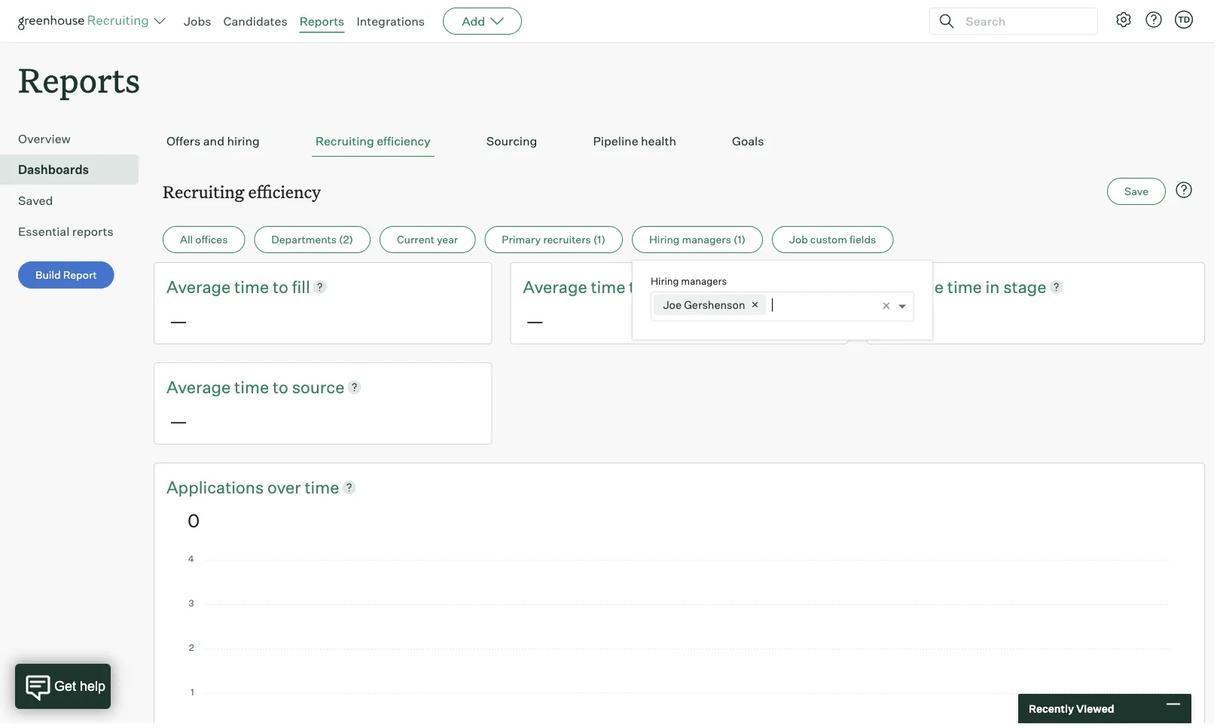 Task type: locate. For each thing, give the bounding box(es) containing it.
td button
[[1175, 11, 1194, 29]]

job custom fields button
[[772, 226, 894, 253]]

time left in
[[948, 276, 982, 297]]

departments (2)
[[272, 233, 353, 246]]

dashboards link
[[18, 161, 133, 179]]

to
[[273, 276, 288, 297], [629, 276, 645, 297], [273, 376, 288, 397]]

in link
[[986, 275, 1004, 298]]

time link right "over"
[[305, 475, 339, 499]]

tab list
[[163, 126, 1197, 157]]

hiring up joe
[[651, 275, 679, 287]]

time link
[[234, 275, 273, 298], [591, 275, 629, 298], [948, 275, 986, 298], [234, 375, 273, 398], [305, 475, 339, 499]]

recruiting efficiency inside button
[[316, 134, 431, 149]]

0 vertical spatial recruiting
[[316, 134, 374, 149]]

1 vertical spatial reports
[[18, 57, 140, 102]]

reports down greenhouse recruiting image
[[18, 57, 140, 102]]

recently viewed
[[1029, 702, 1115, 715]]

to left fill
[[273, 276, 288, 297]]

1 vertical spatial managers
[[681, 275, 727, 287]]

reports right candidates link
[[300, 14, 345, 29]]

saved
[[18, 193, 53, 208]]

0 vertical spatial reports
[[300, 14, 345, 29]]

managers inside button
[[682, 233, 732, 246]]

hiring for hiring managers (1)
[[649, 233, 680, 246]]

time left fill
[[234, 276, 269, 297]]

time right "over"
[[305, 476, 339, 497]]

recruiting efficiency
[[316, 134, 431, 149], [163, 180, 321, 202]]

to link
[[273, 275, 292, 298], [629, 275, 649, 298], [273, 375, 292, 398]]

save
[[1125, 185, 1149, 198]]

1 horizontal spatial recruiting
[[316, 134, 374, 149]]

stage link
[[1004, 275, 1047, 298]]

sourcing
[[487, 134, 538, 149]]

managers
[[682, 233, 732, 246], [681, 275, 727, 287]]

time left source
[[234, 376, 269, 397]]

None field
[[772, 293, 776, 321]]

to left source
[[273, 376, 288, 397]]

to link for fill
[[273, 275, 292, 298]]

primary recruiters (1)
[[502, 233, 606, 246]]

time link for hire
[[591, 275, 629, 298]]

recruiting
[[316, 134, 374, 149], [163, 180, 244, 202]]

—
[[170, 309, 188, 332], [526, 309, 544, 332], [883, 309, 901, 332], [170, 409, 188, 432]]

current
[[397, 233, 435, 246]]

time for hire
[[591, 276, 626, 297]]

jobs link
[[184, 14, 211, 29]]

1 horizontal spatial (1)
[[734, 233, 746, 246]]

managers for hiring managers (1)
[[682, 233, 732, 246]]

offers
[[167, 134, 201, 149]]

report
[[63, 268, 97, 282]]

0 vertical spatial efficiency
[[377, 134, 431, 149]]

fields
[[850, 233, 877, 246]]

reports
[[300, 14, 345, 29], [18, 57, 140, 102]]

build report button
[[18, 262, 114, 289]]

1 horizontal spatial efficiency
[[377, 134, 431, 149]]

efficiency
[[377, 134, 431, 149], [248, 180, 321, 202]]

hiring managers (1) button
[[632, 226, 763, 253]]

1 vertical spatial recruiting
[[163, 180, 244, 202]]

(1) for primary recruiters (1)
[[594, 233, 606, 246]]

1 vertical spatial hiring
[[651, 275, 679, 287]]

2 (1) from the left
[[734, 233, 746, 246]]

0 horizontal spatial efficiency
[[248, 180, 321, 202]]

(1) inside "button"
[[594, 233, 606, 246]]

(1) right recruiters
[[594, 233, 606, 246]]

overview
[[18, 131, 71, 146]]

time link left stage link
[[948, 275, 986, 298]]

source
[[292, 376, 345, 397]]

departments
[[272, 233, 337, 246]]

to for fill
[[273, 276, 288, 297]]

time link for stage
[[948, 275, 986, 298]]

— for source
[[170, 409, 188, 432]]

managers up joe gershenson
[[681, 275, 727, 287]]

to left hire
[[629, 276, 645, 297]]

fill
[[292, 276, 310, 297]]

(1) left job
[[734, 233, 746, 246]]

time left hire
[[591, 276, 626, 297]]

Search text field
[[962, 10, 1084, 32]]

1 (1) from the left
[[594, 233, 606, 246]]

jobs
[[184, 14, 211, 29]]

average
[[167, 276, 231, 297], [523, 276, 588, 297], [880, 276, 944, 297], [167, 376, 231, 397]]

average for source
[[167, 376, 231, 397]]

hiring managers
[[651, 275, 727, 287]]

— for hire
[[526, 309, 544, 332]]

managers for hiring managers
[[681, 275, 727, 287]]

primary recruiters (1) button
[[485, 226, 623, 253]]

0 vertical spatial recruiting efficiency
[[316, 134, 431, 149]]

time link left fill "link"
[[234, 275, 273, 298]]

build report
[[35, 268, 97, 282]]

goals button
[[729, 126, 768, 157]]

average time to
[[167, 276, 292, 297], [523, 276, 649, 297], [167, 376, 292, 397]]

applications link
[[167, 475, 268, 499]]

0 vertical spatial managers
[[682, 233, 732, 246]]

(2)
[[339, 233, 353, 246]]

average link for hire
[[523, 275, 591, 298]]

managers up hiring managers
[[682, 233, 732, 246]]

0 vertical spatial hiring
[[649, 233, 680, 246]]

hiring for hiring managers
[[651, 275, 679, 287]]

time
[[234, 276, 269, 297], [591, 276, 626, 297], [948, 276, 982, 297], [234, 376, 269, 397], [305, 476, 339, 497]]

(1)
[[594, 233, 606, 246], [734, 233, 746, 246]]

joe gershenson
[[663, 298, 746, 312]]

job
[[790, 233, 808, 246]]

hiring
[[227, 134, 260, 149]]

time link left source link
[[234, 375, 273, 398]]

hiring up hire
[[649, 233, 680, 246]]

fill link
[[292, 275, 310, 298]]

average link
[[167, 275, 234, 298], [523, 275, 591, 298], [880, 275, 948, 298], [167, 375, 234, 398]]

time link for source
[[234, 375, 273, 398]]

(1) inside button
[[734, 233, 746, 246]]

time link left 'hire' link at top right
[[591, 275, 629, 298]]

td button
[[1172, 8, 1197, 32]]

hiring
[[649, 233, 680, 246], [651, 275, 679, 287]]

hiring inside button
[[649, 233, 680, 246]]

stage
[[1004, 276, 1047, 297]]

0 horizontal spatial (1)
[[594, 233, 606, 246]]



Task type: describe. For each thing, give the bounding box(es) containing it.
in
[[986, 276, 1000, 297]]

1 vertical spatial efficiency
[[248, 180, 321, 202]]

average time to for hire
[[523, 276, 649, 297]]

year
[[437, 233, 458, 246]]

add button
[[443, 8, 522, 35]]

to for hire
[[629, 276, 645, 297]]

integrations
[[357, 14, 425, 29]]

candidates
[[223, 14, 288, 29]]

applications over
[[167, 476, 305, 497]]

offices
[[195, 233, 228, 246]]

td
[[1178, 14, 1191, 24]]

all offices
[[180, 233, 228, 246]]

1 horizontal spatial reports
[[300, 14, 345, 29]]

— for fill
[[170, 309, 188, 332]]

custom
[[811, 233, 848, 246]]

recruiters
[[543, 233, 591, 246]]

average time in
[[880, 276, 1004, 297]]

1 vertical spatial recruiting efficiency
[[163, 180, 321, 202]]

over link
[[268, 475, 305, 499]]

recently
[[1029, 702, 1075, 715]]

job custom fields
[[790, 233, 877, 246]]

to link for hire
[[629, 275, 649, 298]]

average time to for source
[[167, 376, 292, 397]]

pipeline
[[593, 134, 639, 149]]

essential reports link
[[18, 222, 133, 241]]

efficiency inside button
[[377, 134, 431, 149]]

current year button
[[380, 226, 476, 253]]

time for stage
[[948, 276, 982, 297]]

essential reports
[[18, 224, 114, 239]]

average time to for fill
[[167, 276, 292, 297]]

greenhouse recruiting image
[[18, 12, 154, 30]]

saved link
[[18, 192, 133, 210]]

average link for source
[[167, 375, 234, 398]]

time for source
[[234, 376, 269, 397]]

primary
[[502, 233, 541, 246]]

average link for stage
[[880, 275, 948, 298]]

average for stage
[[880, 276, 944, 297]]

0 horizontal spatial recruiting
[[163, 180, 244, 202]]

reports link
[[300, 14, 345, 29]]

time for fill
[[234, 276, 269, 297]]

time link for fill
[[234, 275, 273, 298]]

offers and hiring button
[[163, 126, 264, 157]]

hire
[[649, 276, 679, 297]]

xychart image
[[188, 556, 1172, 724]]

goals
[[732, 134, 764, 149]]

source link
[[292, 375, 345, 398]]

faq image
[[1175, 181, 1194, 199]]

viewed
[[1077, 702, 1115, 715]]

hire link
[[649, 275, 679, 298]]

×
[[882, 297, 891, 314]]

recruiting inside recruiting efficiency button
[[316, 134, 374, 149]]

departments (2) button
[[254, 226, 371, 253]]

sourcing button
[[483, 126, 541, 157]]

recruiting efficiency button
[[312, 126, 435, 157]]

0
[[188, 509, 200, 532]]

candidates link
[[223, 14, 288, 29]]

essential
[[18, 224, 70, 239]]

to for source
[[273, 376, 288, 397]]

build
[[35, 268, 61, 282]]

average for fill
[[167, 276, 231, 297]]

pipeline health button
[[590, 126, 680, 157]]

health
[[641, 134, 677, 149]]

over
[[268, 476, 301, 497]]

reports
[[72, 224, 114, 239]]

current year
[[397, 233, 458, 246]]

offers and hiring
[[167, 134, 260, 149]]

gershenson
[[684, 298, 746, 312]]

all offices button
[[163, 226, 245, 253]]

and
[[203, 134, 225, 149]]

0 horizontal spatial reports
[[18, 57, 140, 102]]

save button
[[1108, 178, 1166, 205]]

all
[[180, 233, 193, 246]]

average link for fill
[[167, 275, 234, 298]]

to link for source
[[273, 375, 292, 398]]

— for stage
[[883, 309, 901, 332]]

applications
[[167, 476, 264, 497]]

add
[[462, 14, 485, 29]]

pipeline health
[[593, 134, 677, 149]]

joe
[[663, 298, 682, 312]]

average for hire
[[523, 276, 588, 297]]

(1) for hiring managers (1)
[[734, 233, 746, 246]]

overview link
[[18, 130, 133, 148]]

configure image
[[1115, 11, 1133, 29]]

integrations link
[[357, 14, 425, 29]]

dashboards
[[18, 162, 89, 177]]

tab list containing offers and hiring
[[163, 126, 1197, 157]]

hiring managers (1)
[[649, 233, 746, 246]]



Task type: vqa. For each thing, say whether or not it's contained in the screenshot.


